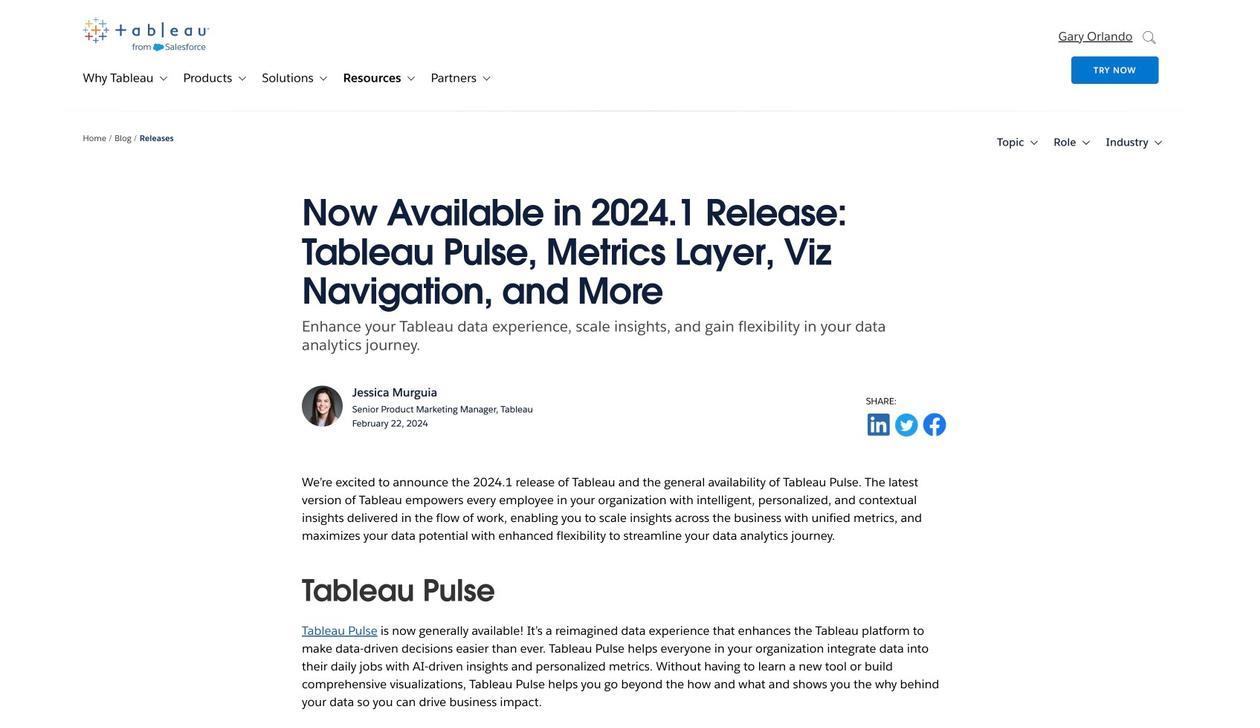 Task type: describe. For each thing, give the bounding box(es) containing it.
facebook image
[[923, 413, 947, 437]]

linkedin image
[[866, 414, 890, 437]]

main element
[[48, 0, 1201, 111]]

1 horizontal spatial menu toggle image
[[1026, 136, 1040, 149]]

jessica murguia image
[[302, 386, 343, 427]]



Task type: locate. For each thing, give the bounding box(es) containing it.
menu toggle image inside main element
[[234, 72, 248, 85]]

0 horizontal spatial menu toggle image
[[234, 72, 248, 85]]

2 horizontal spatial menu toggle image
[[1078, 136, 1092, 149]]

menu toggle image
[[156, 72, 169, 85], [316, 72, 329, 85], [403, 72, 417, 85], [479, 72, 492, 85], [1151, 136, 1164, 149]]

twitter image
[[894, 414, 920, 437]]

tableau, from salesforce image
[[83, 17, 209, 51]]

menu toggle image
[[234, 72, 248, 85], [1026, 136, 1040, 149], [1078, 136, 1092, 149]]

navigation inside main element
[[947, 21, 1159, 87]]

navigation
[[947, 21, 1159, 87]]



Task type: vqa. For each thing, say whether or not it's contained in the screenshot.
'Jessica Murguia' Image
yes



